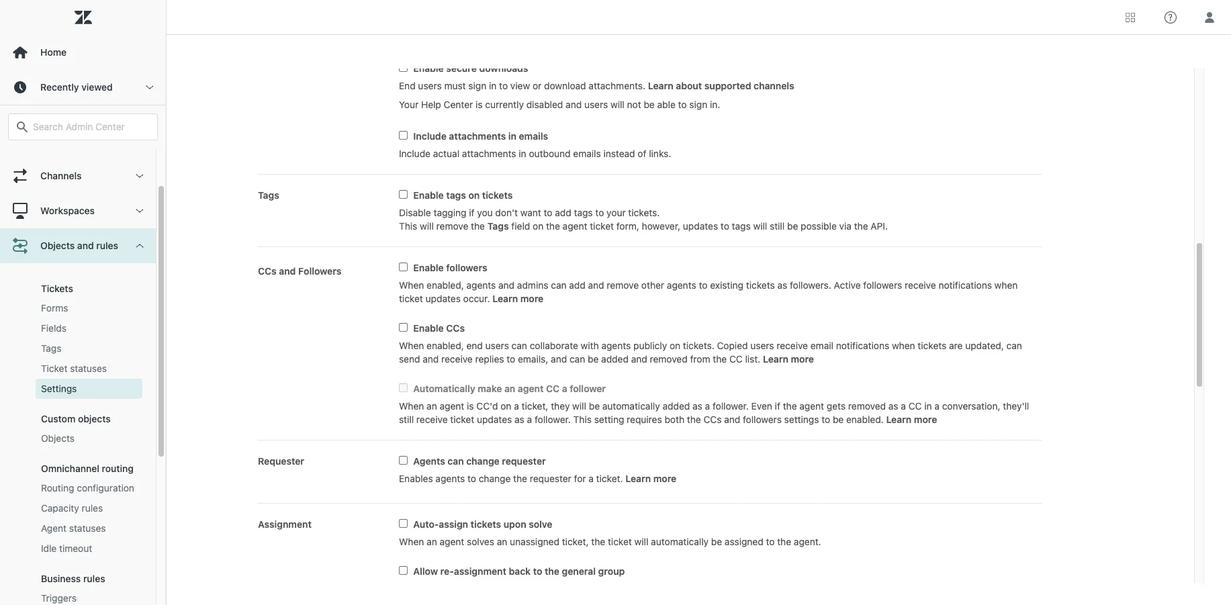 Task type: describe. For each thing, give the bounding box(es) containing it.
idle
[[41, 543, 57, 554]]

objects
[[78, 413, 111, 425]]

routing
[[41, 483, 74, 494]]

objects and rules button
[[0, 229, 156, 263]]

forms link
[[36, 298, 142, 319]]

agent statuses
[[41, 523, 106, 534]]

ticket
[[41, 363, 68, 374]]

statuses for ticket statuses
[[70, 363, 107, 374]]

custom
[[41, 413, 75, 425]]

capacity rules link
[[36, 499, 142, 519]]

settings
[[41, 383, 77, 395]]

objects for objects and rules
[[40, 240, 75, 251]]

omnichannel
[[41, 463, 99, 475]]

rules for capacity rules
[[82, 503, 103, 514]]

objects element
[[41, 432, 75, 446]]

idle timeout link
[[36, 539, 142, 559]]

ticket statuses link
[[36, 359, 142, 379]]

fields element
[[41, 322, 67, 335]]

routing
[[102, 463, 134, 475]]

help image
[[1165, 11, 1178, 23]]

routing configuration link
[[36, 479, 142, 499]]

settings element
[[41, 382, 77, 396]]

none search field inside primary element
[[1, 114, 165, 140]]

idle timeout element
[[41, 542, 92, 556]]

triggers element
[[41, 592, 77, 606]]

configuration
[[77, 483, 134, 494]]

workspaces button
[[0, 194, 156, 229]]

business
[[41, 573, 81, 585]]

settings link
[[36, 379, 142, 399]]

zendesk products image
[[1126, 12, 1136, 22]]

fields link
[[36, 319, 142, 339]]

user menu image
[[1202, 8, 1219, 26]]

routing configuration
[[41, 483, 134, 494]]

workspaces
[[40, 205, 95, 216]]

rules for business rules
[[83, 573, 105, 585]]

routing configuration element
[[41, 482, 134, 495]]

omnichannel routing element
[[41, 463, 134, 475]]

agent statuses element
[[41, 522, 106, 536]]

capacity rules
[[41, 503, 103, 514]]

tickets element
[[41, 283, 73, 294]]

objects and rules group
[[0, 263, 156, 606]]

idle timeout
[[41, 543, 92, 554]]

forms element
[[41, 302, 68, 315]]

business rules element
[[41, 573, 105, 585]]



Task type: locate. For each thing, give the bounding box(es) containing it.
tree inside primary element
[[0, 124, 166, 606]]

forms
[[41, 302, 68, 314]]

agent
[[41, 523, 67, 534]]

recently
[[40, 81, 79, 93]]

tree item containing objects and rules
[[0, 229, 156, 606]]

Search Admin Center field
[[33, 121, 149, 133]]

rules up triggers link
[[83, 573, 105, 585]]

recently viewed button
[[0, 70, 166, 105]]

rules inside objects and rules dropdown button
[[96, 240, 118, 251]]

statuses down 'tags' link
[[70, 363, 107, 374]]

statuses down capacity rules link
[[69, 523, 106, 534]]

people image
[[11, 132, 29, 150]]

channels
[[40, 170, 82, 181]]

0 vertical spatial objects
[[40, 240, 75, 251]]

objects down custom
[[41, 433, 75, 444]]

statuses
[[70, 363, 107, 374], [69, 523, 106, 534]]

home
[[40, 46, 67, 58]]

tree containing channels
[[0, 124, 166, 606]]

fields
[[41, 323, 67, 334]]

triggers
[[41, 593, 77, 604]]

tags element
[[41, 342, 61, 356]]

custom objects
[[41, 413, 111, 425]]

1 vertical spatial objects
[[41, 433, 75, 444]]

ticket statuses element
[[41, 362, 107, 376]]

tree item
[[0, 229, 156, 606]]

home button
[[0, 35, 166, 70]]

tags link
[[36, 339, 142, 359]]

omnichannel routing
[[41, 463, 134, 475]]

objects left and
[[40, 240, 75, 251]]

capacity
[[41, 503, 79, 514]]

custom objects element
[[41, 413, 111, 425]]

timeout
[[59, 543, 92, 554]]

triggers link
[[36, 589, 142, 606]]

0 vertical spatial rules
[[96, 240, 118, 251]]

objects for objects
[[41, 433, 75, 444]]

1 vertical spatial rules
[[82, 503, 103, 514]]

objects link
[[36, 429, 142, 449]]

tags
[[41, 343, 61, 354]]

objects
[[40, 240, 75, 251], [41, 433, 75, 444]]

None search field
[[1, 114, 165, 140]]

rules right and
[[96, 240, 118, 251]]

agent statuses link
[[36, 519, 142, 539]]

0 vertical spatial statuses
[[70, 363, 107, 374]]

objects and rules
[[40, 240, 118, 251]]

viewed
[[81, 81, 113, 93]]

primary element
[[0, 0, 167, 606]]

business rules
[[41, 573, 105, 585]]

rules down routing configuration link
[[82, 503, 103, 514]]

rules
[[96, 240, 118, 251], [82, 503, 103, 514], [83, 573, 105, 585]]

recently viewed
[[40, 81, 113, 93]]

1 vertical spatial statuses
[[69, 523, 106, 534]]

2 vertical spatial rules
[[83, 573, 105, 585]]

capacity rules element
[[41, 502, 103, 515]]

statuses inside 'link'
[[69, 523, 106, 534]]

statuses for agent statuses
[[69, 523, 106, 534]]

channels button
[[0, 159, 156, 194]]

rules inside capacity rules element
[[82, 503, 103, 514]]

tickets
[[41, 283, 73, 294]]

tree item inside tree
[[0, 229, 156, 606]]

tree
[[0, 124, 166, 606]]

objects inside group
[[41, 433, 75, 444]]

objects inside dropdown button
[[40, 240, 75, 251]]

and
[[77, 240, 94, 251]]

ticket statuses
[[41, 363, 107, 374]]



Task type: vqa. For each thing, say whether or not it's contained in the screenshot.
Settings "link"
yes



